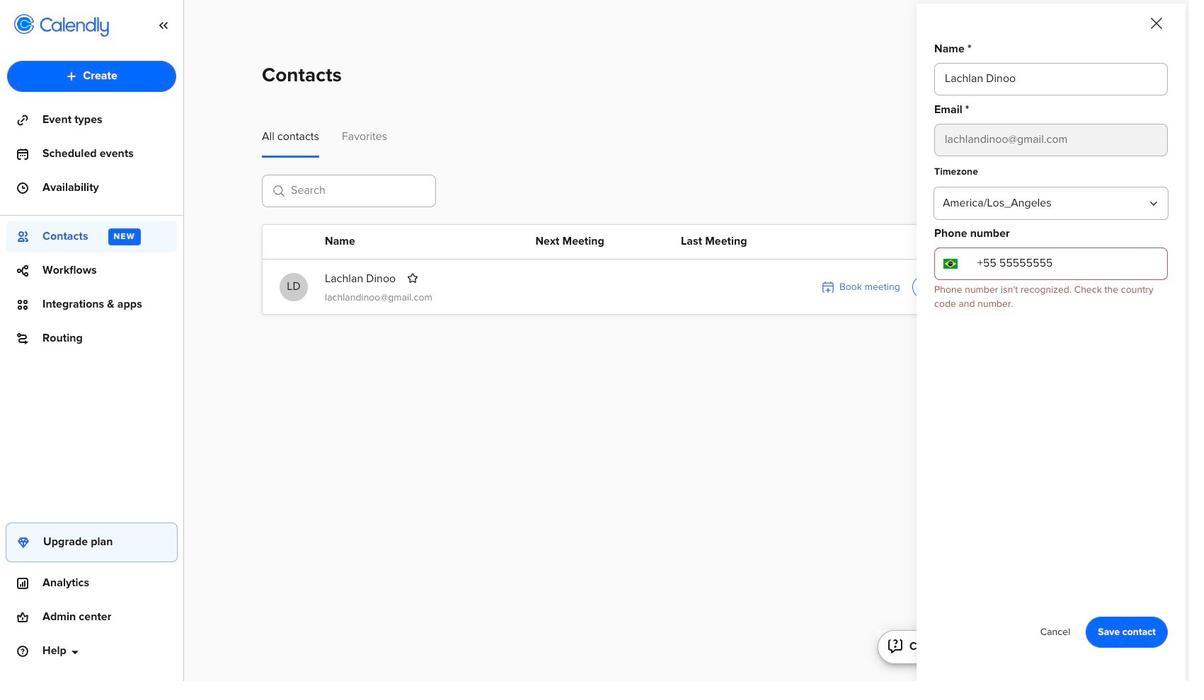 Task type: locate. For each thing, give the bounding box(es) containing it.
calendly image
[[40, 17, 109, 37]]

None text field
[[934, 124, 1168, 156]]

None telephone field
[[934, 248, 1168, 280]]

None search field
[[262, 175, 436, 213]]

None text field
[[934, 63, 1168, 96]]

None field
[[934, 248, 967, 280]]

brazil (brasil): +55 image
[[944, 259, 958, 269]]



Task type: describe. For each thing, give the bounding box(es) containing it.
Search field
[[262, 175, 436, 208]]

set up the basics progress progress bar
[[1011, 643, 1054, 650]]

main navigation element
[[0, 0, 184, 682]]



